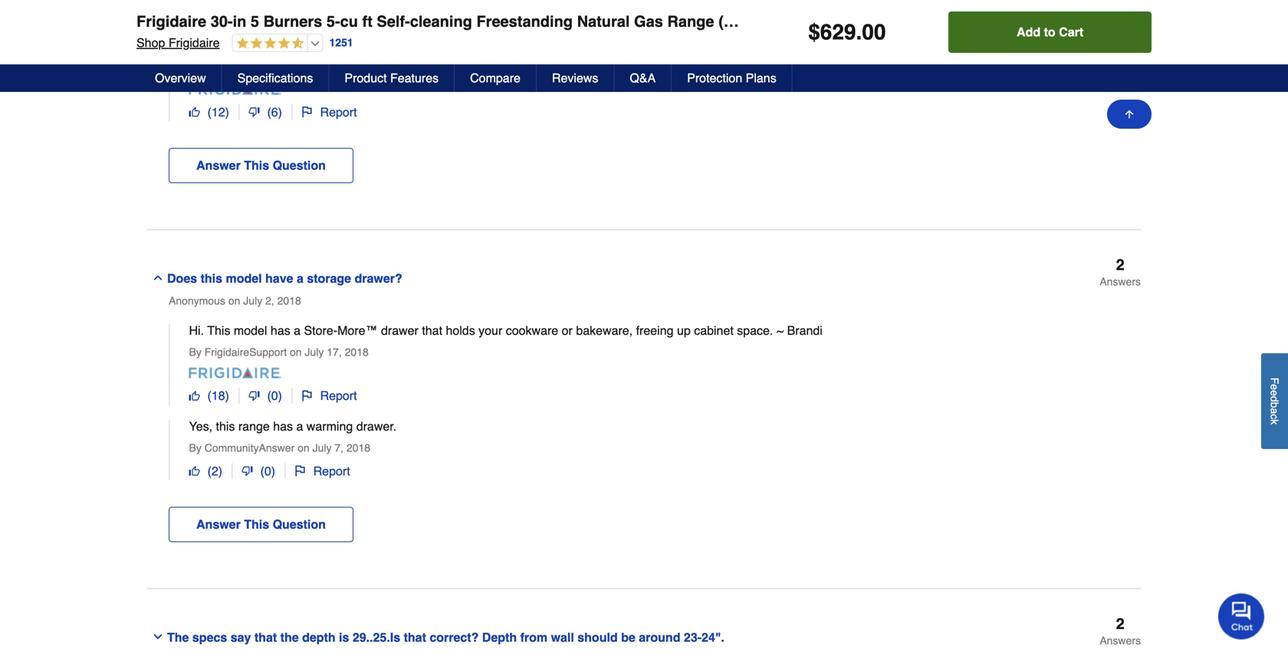 Task type: vqa. For each thing, say whether or not it's contained in the screenshot.
Fits Right Into Our Toolboxvery Easy To You When The Job Daily A Year Ago My Buddy Had This Drill I Thought It Was Neat Very Convenient I Did Not Think Anything Of It Until I Got Into A Jam He Loaned Me His Drill And I Fell In Love Ever Since
no



Task type: locate. For each thing, give the bounding box(es) containing it.
frigidairesupport up the ( 18 )
[[205, 346, 287, 359]]

reviews
[[552, 71, 599, 85]]

0 vertical spatial answer this question
[[196, 158, 326, 173]]

thumb down image for ( 0 )
[[249, 391, 260, 401]]

self-
[[377, 13, 410, 30]]

1 vertical spatial answers
[[1100, 635, 1141, 648]]

2 answer from the top
[[196, 518, 241, 532]]

1 2 answers element from the top
[[1100, 256, 1141, 288]]

1 vertical spatial be
[[621, 631, 636, 645]]

0 vertical spatial thumb up image
[[189, 107, 200, 117]]

by inside 'frigidairesupport's answer on february 27, 2019' element
[[189, 62, 202, 75]]

on inside 'element'
[[290, 346, 302, 359]]

0 vertical spatial model
[[482, 15, 516, 29]]

30-
[[211, 13, 233, 30]]

1 vertical spatial has
[[273, 419, 293, 434]]

1 vertical spatial 0
[[265, 464, 271, 479]]

model for hi. this model has a store-more™ drawer that holds your cookware or bakeware, freeing up cabinet space. ~ brandi
[[234, 324, 267, 338]]

answer for yes, this range has a warming drawer.
[[196, 518, 241, 532]]

thumb down image right 18
[[249, 391, 260, 401]]

2 vertical spatial july
[[313, 442, 332, 454]]

cart
[[1059, 25, 1084, 39]]

2,
[[265, 295, 274, 307]]

report down product
[[320, 105, 357, 119]]

this for yes, this range has a warming drawer.
[[244, 518, 269, 532]]

questions
[[520, 27, 573, 42]]

0 for ( 18 )
[[271, 389, 278, 403]]

2 vertical spatial report button
[[286, 464, 359, 479]]

0 vertical spatial 0
[[271, 389, 278, 403]]

0 vertical spatial should
[[348, 27, 384, 42]]

has inside frigidairesupport's answer on july 17, 2018 'element'
[[271, 324, 291, 338]]

answer this question down thumb down icon
[[196, 518, 326, 532]]

monday
[[272, 40, 315, 54]]

thumb up image left ( 12 )
[[189, 107, 200, 117]]

report button for a
[[293, 388, 366, 404]]

model up anonymous on july 2, 2018
[[226, 272, 262, 286]]

1 vertical spatial 2
[[212, 464, 218, 479]]

thumb up image for ( 12 )
[[189, 107, 200, 117]]

reviews button
[[537, 64, 615, 92]]

answer inside anonymous's question on july 2, 2018 element
[[196, 518, 241, 532]]

answer this question for consumer.
[[196, 158, 326, 173]]

2 inside communityanswer's answer on july 7, 2018 element
[[212, 464, 218, 479]]

frigidaire down hi,
[[169, 36, 220, 50]]

that right say
[[255, 631, 277, 645]]

23-
[[684, 631, 702, 645]]

e
[[1269, 385, 1281, 391], [1269, 391, 1281, 397]]

0 horizontal spatial the
[[280, 631, 299, 645]]

1 vertical spatial 2 answers
[[1100, 616, 1141, 648]]

product
[[345, 71, 387, 85]]

( 0 ) inside frigidairesupport's answer on july 17, 2018 'element'
[[267, 389, 282, 403]]

which
[[771, 15, 802, 29]]

up
[[677, 324, 691, 338]]

.
[[856, 20, 862, 44]]

1 horizontal spatial our
[[676, 27, 696, 42]]

warming
[[307, 419, 353, 434]]

frigidairesupport down assist on the left
[[205, 62, 287, 75]]

this down thumb down icon
[[244, 518, 269, 532]]

your right holds at the left of page
[[479, 324, 503, 338]]

that left holds at the left of page
[[422, 324, 443, 338]]

1 vertical spatial answer this question
[[196, 518, 326, 532]]

1 thumb up image from the top
[[189, 107, 200, 117]]

1 vertical spatial thumb up image
[[189, 391, 200, 401]]

2 vertical spatial this
[[244, 518, 269, 532]]

a left "store-"
[[294, 324, 301, 338]]

e up d
[[1269, 385, 1281, 391]]

0 inside communityanswer's answer on july 7, 2018 element
[[265, 464, 271, 479]]

thumb up image
[[189, 107, 200, 117], [189, 391, 200, 401]]

cookware
[[506, 324, 559, 338]]

2 vertical spatial this
[[216, 419, 235, 434]]

on
[[290, 62, 302, 75], [228, 295, 240, 307], [290, 346, 302, 359], [298, 442, 310, 454]]

report button inside 'frigidairesupport's answer on february 27, 2019' element
[[293, 104, 366, 120]]

friday
[[364, 40, 398, 54]]

0 vertical spatial frigidairesupport
[[205, 62, 287, 75]]

be right the can
[[877, 27, 890, 42]]

anonymous
[[169, 295, 225, 307]]

a for more™
[[294, 324, 301, 338]]

24".
[[702, 631, 725, 645]]

broil left 'tasty'
[[880, 15, 903, 29]]

( up yes, this range has a warming drawer.
[[267, 389, 271, 403]]

2 horizontal spatial have
[[663, 15, 689, 29]]

model inside button
[[226, 272, 262, 286]]

the inside button
[[280, 631, 299, 645]]

2 vertical spatial report
[[313, 464, 350, 479]]

1 vertical spatial answer this question button
[[169, 508, 354, 543]]

be left around
[[621, 631, 636, 645]]

thumb down image left "( 6 )"
[[249, 107, 260, 117]]

0 horizontal spatial your
[[389, 15, 413, 29]]

communityanswer
[[205, 442, 295, 454]]

q&a
[[630, 71, 656, 85]]

thumb up image left 18
[[189, 391, 200, 401]]

1 vertical spatial frigidairesupport image
[[189, 368, 281, 379]]

chat invite button image
[[1219, 593, 1266, 640]]

0 vertical spatial answers
[[1100, 276, 1141, 288]]

by down hi.
[[189, 346, 202, 359]]

report for store-
[[320, 389, 357, 403]]

1 e from the top
[[1269, 385, 1281, 391]]

drawer
[[381, 324, 419, 338]]

2 frigidairesupport image from the top
[[189, 368, 281, 379]]

0 vertical spatial 2 answers element
[[1100, 256, 1141, 288]]

1 vertical spatial report button
[[293, 388, 366, 404]]

report button down february
[[293, 104, 366, 120]]

frigidairesupport image
[[189, 84, 281, 95], [189, 368, 281, 379]]

hi,
[[189, 15, 204, 29]]

natural
[[577, 13, 630, 30]]

model inside frigidairesupport's answer on july 17, 2018 'element'
[[234, 324, 267, 338]]

this right yes,
[[216, 419, 235, 434]]

0 vertical spatial question
[[273, 158, 326, 173]]

can
[[854, 27, 873, 42]]

a up k
[[1269, 409, 1281, 415]]

2 e from the top
[[1269, 391, 1281, 397]]

july
[[243, 295, 263, 307], [305, 346, 324, 359], [313, 442, 332, 454]]

answer this question button down "( 6 )"
[[169, 148, 354, 183]]

2 vertical spatial by
[[189, 442, 202, 454]]

f e e d b a c k
[[1269, 378, 1281, 425]]

$
[[809, 20, 821, 44]]

1 vertical spatial this
[[207, 324, 230, 338]]

report down 7,
[[313, 464, 350, 479]]

from inside button
[[521, 631, 548, 645]]

by inside frigidairesupport's answer on july 17, 2018 'element'
[[189, 346, 202, 359]]

)
[[225, 105, 229, 119], [278, 105, 282, 119], [225, 389, 229, 403], [278, 389, 282, 403], [218, 464, 223, 479], [271, 464, 275, 479]]

broil left feature
[[703, 15, 726, 29]]

( 0 ) right thumb down icon
[[260, 464, 275, 479]]

2 answers inside anonymous's question on july 2, 2018 element
[[1100, 256, 1141, 288]]

0 vertical spatial answer this question button
[[169, 148, 354, 183]]

frigidairesupport image for ( 12 )
[[189, 84, 281, 95]]

0 inside frigidairesupport's answer on july 17, 2018 'element'
[[271, 389, 278, 403]]

( right thumb down icon
[[260, 464, 265, 479]]

has inside communityanswer's answer on july 7, 2018 element
[[273, 419, 293, 434]]

1 vertical spatial question
[[273, 518, 326, 532]]

hi. this model has a store-more™ drawer that holds your cookware or bakeware, freeing up cabinet space. ~ brandi
[[189, 324, 823, 338]]

1 vertical spatial should
[[578, 631, 618, 645]]

answer this question for range
[[196, 518, 326, 532]]

1 frigidairesupport from the top
[[205, 62, 287, 75]]

flag image inside frigidairesupport's answer on july 17, 2018 'element'
[[302, 391, 313, 401]]

0 vertical spatial be
[[877, 27, 890, 42]]

by down yes,
[[189, 442, 202, 454]]

this inside button
[[201, 272, 222, 286]]

frigidairesupport image up ( 12 )
[[189, 84, 281, 95]]

1 by from the top
[[189, 62, 202, 75]]

the inside hi, valued consumer.   thank you for your inquiry.   our model lfgf3054td range does have a broil feature which allows you to broil tasty goodies inside the oven!  i hope this helps.   feel free to reconnect should you have any additional questions about our ranges. our customer care department can be reached via phone at 888-203-1389 and ready to assist monday through friday from 8:30 am-8pm est.   regards-derrick
[[1018, 15, 1035, 29]]

2 thumb up image from the top
[[189, 391, 200, 401]]

be
[[877, 27, 890, 42], [621, 631, 636, 645]]

) right thumb up image
[[218, 464, 223, 479]]

) up yes, this range has a warming drawer.
[[278, 389, 282, 403]]

1 vertical spatial july
[[305, 346, 324, 359]]

0 vertical spatial july
[[243, 295, 263, 307]]

be inside hi, valued consumer.   thank you for your inquiry.   our model lfgf3054td range does have a broil feature which allows you to broil tasty goodies inside the oven!  i hope this helps.   feel free to reconnect should you have any additional questions about our ranges. our customer care department can be reached via phone at 888-203-1389 and ready to assist monday through friday from 8:30 am-8pm est.   regards-derrick
[[877, 27, 890, 42]]

reconnect
[[291, 27, 345, 42]]

has up by frigidairesupport on july 17, 2018 at bottom left
[[271, 324, 291, 338]]

have inside button
[[265, 272, 293, 286]]

0 up yes, this range has a warming drawer.
[[271, 389, 278, 403]]

2 by from the top
[[189, 346, 202, 359]]

1 frigidairesupport image from the top
[[189, 84, 281, 95]]

1389
[[1061, 27, 1088, 42]]

2 thumb down image from the top
[[249, 391, 260, 401]]

0 vertical spatial range
[[598, 15, 629, 29]]

answer this question down "( 6 )"
[[196, 158, 326, 173]]

has for range
[[273, 419, 293, 434]]

1 vertical spatial answer
[[196, 518, 241, 532]]

thumb up image
[[189, 466, 200, 477]]

1 vertical spatial 2 answers element
[[1100, 616, 1141, 648]]

1 question from the top
[[273, 158, 326, 173]]

0 horizontal spatial range
[[238, 419, 270, 434]]

this for yes, this range has a warming drawer.
[[216, 419, 235, 434]]

2 vertical spatial model
[[234, 324, 267, 338]]

1 vertical spatial by
[[189, 346, 202, 359]]

the left "203-"
[[1018, 15, 1035, 29]]

3 by from the top
[[189, 442, 202, 454]]

frigidairesupport image up 18
[[189, 368, 281, 379]]

shop frigidaire
[[137, 36, 220, 50]]

) for thumb up icon inside frigidairesupport's answer on july 17, 2018 'element'
[[225, 389, 229, 403]]

goodies
[[936, 15, 979, 29]]

answer this question button
[[169, 148, 354, 183], [169, 508, 354, 543]]

yes, this range has a warming drawer.
[[189, 419, 397, 434]]

1 answer this question from the top
[[196, 158, 326, 173]]

valued
[[208, 15, 245, 29]]

2 question from the top
[[273, 518, 326, 532]]

answer this question
[[196, 158, 326, 173], [196, 518, 326, 532]]

( right thumb up image
[[208, 464, 212, 479]]

0 vertical spatial frigidairesupport image
[[189, 84, 281, 95]]

report up warming in the left of the page
[[320, 389, 357, 403]]

any
[[441, 27, 461, 42]]

flag image right 6
[[302, 107, 313, 117]]

thumb up image inside frigidairesupport's answer on july 17, 2018 'element'
[[189, 391, 200, 401]]

b
[[1269, 403, 1281, 409]]

1 horizontal spatial range
[[598, 15, 629, 29]]

drawer.
[[356, 419, 397, 434]]

0 vertical spatial by
[[189, 62, 202, 75]]

0 vertical spatial the
[[1018, 15, 1035, 29]]

0 vertical spatial answer
[[196, 158, 241, 173]]

0 vertical spatial 2 answers
[[1100, 256, 1141, 288]]

that right 29..25.is
[[404, 631, 426, 645]]

inquiry.
[[417, 15, 455, 29]]

0 vertical spatial ( 0 )
[[267, 389, 282, 403]]

e up b on the right of page
[[1269, 391, 1281, 397]]

a inside 'element'
[[294, 324, 301, 338]]

0 vertical spatial your
[[389, 15, 413, 29]]

0 vertical spatial 2
[[1117, 256, 1125, 274]]

) down specifications button
[[278, 105, 282, 119]]

0 vertical spatial frigidaire
[[137, 13, 206, 30]]

answer this question button down thumb down icon
[[169, 508, 354, 543]]

july inside 'element'
[[305, 346, 324, 359]]

that
[[422, 324, 443, 338], [255, 631, 277, 645], [404, 631, 426, 645]]

report inside 'frigidairesupport's answer on february 27, 2019' element
[[320, 105, 357, 119]]

0 vertical spatial report button
[[293, 104, 366, 120]]

1 horizontal spatial the
[[1018, 15, 1035, 29]]

july left 17,
[[305, 346, 324, 359]]

2 answers from the top
[[1100, 635, 1141, 648]]

this right hi.
[[207, 324, 230, 338]]

ft
[[362, 13, 373, 30]]

1 vertical spatial your
[[479, 324, 503, 338]]

a left storage
[[297, 272, 304, 286]]

0 horizontal spatial should
[[348, 27, 384, 42]]

this inside frigidairesupport's answer on july 17, 2018 'element'
[[207, 324, 230, 338]]

this down "( 6 )"
[[244, 158, 269, 173]]

6
[[271, 105, 278, 119]]

1 horizontal spatial should
[[578, 631, 618, 645]]

report button inside frigidairesupport's answer on july 17, 2018 'element'
[[293, 388, 366, 404]]

2 2 answers from the top
[[1100, 616, 1141, 648]]

a left customer
[[693, 15, 699, 29]]

our right ranges.
[[676, 27, 696, 42]]

0 vertical spatial has
[[271, 324, 291, 338]]

hope
[[1079, 15, 1106, 29]]

1 vertical spatial the
[[280, 631, 299, 645]]

a up by communityanswer on july 7, 2018
[[296, 419, 303, 434]]

) down by communityanswer on july 7, 2018
[[271, 464, 275, 479]]

flag image for has
[[302, 391, 313, 401]]

have left any
[[411, 27, 437, 42]]

0 horizontal spatial be
[[621, 631, 636, 645]]

your right for
[[389, 15, 413, 29]]

feel
[[225, 27, 249, 42]]

model inside hi, valued consumer.   thank you for your inquiry.   our model lfgf3054td range does have a broil feature which allows you to broil tasty goodies inside the oven!  i hope this helps.   feel free to reconnect should you have any additional questions about our ranges. our customer care department can be reached via phone at 888-203-1389 and ready to assist monday through friday from 8:30 am-8pm est.   regards-derrick
[[482, 15, 516, 29]]

answer down ( 2 )
[[196, 518, 241, 532]]

1 horizontal spatial from
[[521, 631, 548, 645]]

1 horizontal spatial broil
[[880, 15, 903, 29]]

has up by communityanswer on july 7, 2018
[[273, 419, 293, 434]]

est.
[[505, 40, 531, 54]]

flag image up yes, this range has a warming drawer.
[[302, 391, 313, 401]]

( up yes,
[[208, 389, 212, 403]]

1 horizontal spatial your
[[479, 324, 503, 338]]

1 answer this question button from the top
[[169, 148, 354, 183]]

1 vertical spatial from
[[521, 631, 548, 645]]

( down specifications button
[[267, 105, 271, 119]]

7,
[[335, 442, 344, 454]]

1 answers from the top
[[1100, 276, 1141, 288]]

2018 right 2,
[[277, 295, 301, 307]]

( 0 ) for ( 2 )
[[260, 464, 275, 479]]

2018 down more™
[[345, 346, 369, 359]]

0 vertical spatial this
[[244, 158, 269, 173]]

2018 for warming
[[347, 442, 371, 454]]

to
[[867, 15, 877, 29], [1045, 25, 1056, 39], [277, 27, 287, 42], [223, 40, 233, 54]]

have up 2,
[[265, 272, 293, 286]]

range inside communityanswer's answer on july 7, 2018 element
[[238, 419, 270, 434]]

0
[[271, 389, 278, 403], [265, 464, 271, 479]]

range up derrick
[[598, 15, 629, 29]]

17,
[[327, 346, 342, 359]]

answer
[[196, 158, 241, 173], [196, 518, 241, 532]]

by for yes, this range has a warming drawer.
[[189, 442, 202, 454]]

features
[[390, 71, 439, 85]]

1 vertical spatial flag image
[[302, 391, 313, 401]]

additional
[[464, 27, 517, 42]]

have
[[663, 15, 689, 29], [411, 27, 437, 42], [265, 272, 293, 286]]

2 answer this question from the top
[[196, 518, 326, 532]]

report inside frigidairesupport's answer on july 17, 2018 'element'
[[320, 389, 357, 403]]

2 answers element
[[1100, 256, 1141, 288], [1100, 616, 1141, 648]]

on down monday
[[290, 62, 302, 75]]

product features button
[[329, 64, 455, 92]]

0 vertical spatial thumb down image
[[249, 107, 260, 117]]

1 horizontal spatial be
[[877, 27, 890, 42]]

from left wall
[[521, 631, 548, 645]]

frigidairesupport inside 'element'
[[205, 346, 287, 359]]

question for thank
[[273, 158, 326, 173]]

0 vertical spatial this
[[1109, 15, 1129, 29]]

around
[[639, 631, 681, 645]]

report button
[[293, 104, 366, 120], [293, 388, 366, 404], [286, 464, 359, 479]]

brandi
[[788, 324, 823, 338]]

0 for ( 2 )
[[265, 464, 271, 479]]

to right the free
[[277, 27, 287, 42]]

be inside button
[[621, 631, 636, 645]]

chevron down image
[[152, 631, 164, 644]]

range up communityanswer
[[238, 419, 270, 434]]

1 vertical spatial model
[[226, 272, 262, 286]]

answer down ( 12 )
[[196, 158, 241, 173]]

the
[[167, 631, 189, 645]]

this inside communityanswer's answer on july 7, 2018 element
[[216, 419, 235, 434]]

2 frigidairesupport from the top
[[205, 346, 287, 359]]

reached
[[894, 27, 938, 42]]

derrick
[[585, 40, 624, 54]]

flag image
[[302, 107, 313, 117], [302, 391, 313, 401], [295, 466, 306, 477]]

18
[[212, 389, 225, 403]]

regards-
[[534, 40, 585, 54]]

the left depth
[[280, 631, 299, 645]]

have right does
[[663, 15, 689, 29]]

to right add
[[1045, 25, 1056, 39]]

from left 8:30
[[401, 40, 426, 54]]

) left 6
[[225, 105, 229, 119]]

on left 2,
[[228, 295, 240, 307]]

flag image down by communityanswer on july 7, 2018
[[295, 466, 306, 477]]

0 vertical spatial from
[[401, 40, 426, 54]]

1 2 answers from the top
[[1100, 256, 1141, 288]]

answers inside anonymous's question on july 2, 2018 element
[[1100, 276, 1141, 288]]

1 vertical spatial frigidaire
[[169, 36, 220, 50]]

our
[[459, 15, 479, 29], [676, 27, 696, 42]]

question
[[273, 158, 326, 173], [273, 518, 326, 532]]

2 answer this question button from the top
[[169, 508, 354, 543]]

frigidaire up shop frigidaire at the left of the page
[[137, 13, 206, 30]]

) for thumb up image
[[218, 464, 223, 479]]

july left 2,
[[243, 295, 263, 307]]

0 vertical spatial 2018
[[277, 295, 301, 307]]

888-
[[1012, 27, 1037, 42]]

0 horizontal spatial from
[[401, 40, 426, 54]]

1 vertical spatial 2018
[[345, 346, 369, 359]]

1 vertical spatial range
[[238, 419, 270, 434]]

thumb down image
[[249, 107, 260, 117], [249, 391, 260, 401]]

1 vertical spatial frigidairesupport
[[205, 346, 287, 359]]

model down anonymous on july 2, 2018
[[234, 324, 267, 338]]

burners
[[264, 13, 322, 30]]

answers
[[1100, 276, 1141, 288], [1100, 635, 1141, 648]]

this up anonymous
[[201, 272, 222, 286]]

1 vertical spatial this
[[201, 272, 222, 286]]

thumb up image inside 'frigidairesupport's answer on february 27, 2019' element
[[189, 107, 200, 117]]

1 thumb down image from the top
[[249, 107, 260, 117]]

2018 inside 'element'
[[345, 346, 369, 359]]

2018 right 7,
[[347, 442, 371, 454]]

0 horizontal spatial have
[[265, 272, 293, 286]]

this right the hope
[[1109, 15, 1129, 29]]

that inside frigidairesupport's answer on july 17, 2018 'element'
[[422, 324, 443, 338]]

2018 for store-
[[345, 346, 369, 359]]

assist
[[237, 40, 268, 54]]

2 vertical spatial 2018
[[347, 442, 371, 454]]

1 vertical spatial report
[[320, 389, 357, 403]]

flag image for thank
[[302, 107, 313, 117]]

model up the 8pm
[[482, 15, 516, 29]]

answer this question inside anonymous's question on july 2, 2018 element
[[196, 518, 326, 532]]

( 0 ) up yes, this range has a warming drawer.
[[267, 389, 282, 403]]

by down ready
[[189, 62, 202, 75]]

) up communityanswer
[[225, 389, 229, 403]]

report button up warming in the left of the page
[[293, 388, 366, 404]]

1 broil from the left
[[703, 15, 726, 29]]

1 answer from the top
[[196, 158, 241, 173]]

by inside communityanswer's answer on july 7, 2018 element
[[189, 442, 202, 454]]

thumb up image for ( 18 )
[[189, 391, 200, 401]]

0 right thumb down icon
[[265, 464, 271, 479]]

report button down 7,
[[286, 464, 359, 479]]

1 vertical spatial ( 0 )
[[260, 464, 275, 479]]

july left 7,
[[313, 442, 332, 454]]

on left 17,
[[290, 346, 302, 359]]

1 vertical spatial thumb down image
[[249, 391, 260, 401]]

0 vertical spatial flag image
[[302, 107, 313, 117]]

k
[[1269, 420, 1281, 425]]

tasty
[[907, 15, 933, 29]]

( 0 ) inside communityanswer's answer on july 7, 2018 element
[[260, 464, 275, 479]]

report inside communityanswer's answer on july 7, 2018 element
[[313, 464, 350, 479]]

our
[[610, 27, 628, 42]]

has
[[271, 324, 291, 338], [273, 419, 293, 434]]

chevron up image
[[152, 272, 164, 284]]

to right .
[[867, 15, 877, 29]]

0 horizontal spatial broil
[[703, 15, 726, 29]]

our up am-
[[459, 15, 479, 29]]

0 vertical spatial report
[[320, 105, 357, 119]]

from
[[401, 40, 426, 54], [521, 631, 548, 645]]

on down yes, this range has a warming drawer.
[[298, 442, 310, 454]]

by communityanswer on july 7, 2018
[[189, 442, 371, 454]]

flag image inside 'frigidairesupport's answer on february 27, 2019' element
[[302, 107, 313, 117]]



Task type: describe. For each thing, give the bounding box(es) containing it.
this for does this model have a storage drawer?
[[201, 272, 222, 286]]

range inside hi, valued consumer.   thank you for your inquiry.   our model lfgf3054td range does have a broil feature which allows you to broil tasty goodies inside the oven!  i hope this helps.   feel free to reconnect should you have any additional questions about our ranges. our customer care department can be reached via phone at 888-203-1389 and ready to assist monday through friday from 8:30 am-8pm est.   regards-derrick
[[598, 15, 629, 29]]

yes,
[[189, 419, 213, 434]]

203-
[[1037, 27, 1061, 42]]

12
[[212, 105, 225, 119]]

depth
[[302, 631, 336, 645]]

oven!
[[1039, 15, 1069, 29]]

product features
[[345, 71, 439, 85]]

bakeware,
[[576, 324, 633, 338]]

frigidairesupport image for ( 18 )
[[189, 368, 281, 379]]

8pm
[[478, 40, 502, 54]]

4.6 stars image
[[233, 37, 304, 51]]

( 6 )
[[267, 105, 282, 119]]

anonymous's question on july 2, 2018 element
[[147, 256, 1141, 590]]

department
[[786, 27, 850, 42]]

629
[[821, 20, 856, 44]]

your inside frigidairesupport's answer on july 17, 2018 'element'
[[479, 324, 503, 338]]

answer for hi, valued consumer.   thank you for your inquiry.   our model lfgf3054td range does have a broil feature which allows you to broil tasty goodies inside the oven!  i hope this helps.   feel free to reconnect should you have any additional questions about our ranges. our customer care department can be reached via phone at 888-203-1389 and ready to assist monday through friday from 8:30 am-8pm est.   regards-derrick
[[196, 158, 241, 173]]

2 answers for 2 answers element inside anonymous's question on july 2, 2018 element
[[1100, 256, 1141, 288]]

2 answers for 2nd 2 answers element from the top
[[1100, 616, 1141, 648]]

2 horizontal spatial you
[[843, 15, 863, 29]]

1251
[[329, 37, 353, 49]]

correct?
[[430, 631, 479, 645]]

a for drawer?
[[297, 272, 304, 286]]

( 2 )
[[208, 464, 223, 479]]

model for does this model have a storage drawer?
[[226, 272, 262, 286]]

2 vertical spatial flag image
[[295, 466, 306, 477]]

feature
[[729, 15, 768, 29]]

frigidairesupport for consumer.
[[205, 62, 287, 75]]

is
[[339, 631, 349, 645]]

the specs say that the depth is 29..25.is that correct? depth from wall should be around 23-24".
[[167, 631, 725, 645]]

wall
[[551, 631, 574, 645]]

( 18 )
[[208, 389, 229, 403]]

from inside hi, valued consumer.   thank you for your inquiry.   our model lfgf3054td range does have a broil feature which allows you to broil tasty goodies inside the oven!  i hope this helps.   feel free to reconnect should you have any additional questions about our ranges. our customer care department can be reached via phone at 888-203-1389 and ready to assist monday through friday from 8:30 am-8pm est.   regards-derrick
[[401, 40, 426, 54]]

this inside hi, valued consumer.   thank you for your inquiry.   our model lfgf3054td range does have a broil feature which allows you to broil tasty goodies inside the oven!  i hope this helps.   feel free to reconnect should you have any additional questions about our ranges. our customer care department can be reached via phone at 888-203-1389 and ready to assist monday through friday from 8:30 am-8pm est.   regards-derrick
[[1109, 15, 1129, 29]]

to inside button
[[1045, 25, 1056, 39]]

should inside hi, valued consumer.   thank you for your inquiry.   our model lfgf3054td range does have a broil feature which allows you to broil tasty goodies inside the oven!  i hope this helps.   feel free to reconnect should you have any additional questions about our ranges. our customer care department can be reached via phone at 888-203-1389 and ready to assist monday through friday from 8:30 am-8pm est.   regards-derrick
[[348, 27, 384, 42]]

29..25.is
[[353, 631, 401, 645]]

communityanswer's answer on july 7, 2018 element
[[169, 419, 1141, 481]]

by frigidairesupport on july 17, 2018
[[189, 346, 369, 359]]

consumer.
[[248, 15, 308, 29]]

2 broil from the left
[[880, 15, 903, 29]]

by frigidairesupport on february 27, 2019
[[189, 62, 393, 75]]

on for range
[[298, 442, 310, 454]]

july for model
[[305, 346, 324, 359]]

specifications
[[238, 71, 313, 85]]

2 answers element inside anonymous's question on july 2, 2018 element
[[1100, 256, 1141, 288]]

february
[[305, 62, 348, 75]]

allows
[[806, 15, 840, 29]]

) for thumb down image related to ( 6 )
[[278, 105, 282, 119]]

should inside button
[[578, 631, 618, 645]]

2 vertical spatial 2
[[1117, 616, 1125, 633]]

to right ready
[[223, 40, 233, 54]]

or
[[562, 324, 573, 338]]

for
[[372, 15, 386, 29]]

a for drawer.
[[296, 419, 303, 434]]

0 horizontal spatial our
[[459, 15, 479, 29]]

by for hi, valued consumer.   thank you for your inquiry.   our model lfgf3054td range does have a broil feature which allows you to broil tasty goodies inside the oven!  i hope this helps.   feel free to reconnect should you have any additional questions about our ranges. our customer care department can be reached via phone at 888-203-1389 and ready to assist monday through friday from 8:30 am-8pm est.   regards-derrick
[[189, 62, 202, 75]]

cleaning
[[410, 13, 472, 30]]

add to cart button
[[949, 12, 1152, 53]]

i
[[1072, 15, 1075, 29]]

am-
[[457, 40, 478, 54]]

~
[[777, 324, 784, 338]]

compare button
[[455, 64, 537, 92]]

your inside hi, valued consumer.   thank you for your inquiry.   our model lfgf3054td range does have a broil feature which allows you to broil tasty goodies inside the oven!  i hope this helps.   feel free to reconnect should you have any additional questions about our ranges. our customer care department can be reached via phone at 888-203-1389 and ready to assist monday through friday from 8:30 am-8pm est.   regards-derrick
[[389, 15, 413, 29]]

report button for you
[[293, 104, 366, 120]]

store-
[[304, 324, 338, 338]]

gas
[[634, 13, 663, 30]]

shop
[[137, 36, 165, 50]]

july for range
[[313, 442, 332, 454]]

( 12 )
[[208, 105, 229, 119]]

does
[[633, 15, 659, 29]]

protection
[[687, 71, 743, 85]]

( down overview button at the top left of the page
[[208, 105, 212, 119]]

compare
[[470, 71, 521, 85]]

answer this question button for consumer.
[[169, 148, 354, 183]]

on for consumer.
[[290, 62, 302, 75]]

hi, valued consumer.   thank you for your inquiry.   our model lfgf3054td range does have a broil feature which allows you to broil tasty goodies inside the oven!  i hope this helps.   feel free to reconnect should you have any additional questions about our ranges. our customer care department can be reached via phone at 888-203-1389 and ready to assist monday through friday from 8:30 am-8pm est.   regards-derrick
[[189, 15, 1129, 54]]

thumb down image for ( 6 )
[[249, 107, 260, 117]]

by for hi. this model has a store-more™ drawer that holds your cookware or bakeware, freeing up cabinet space. ~ brandi
[[189, 346, 202, 359]]

( 0 ) for ( 18 )
[[267, 389, 282, 403]]

report for for
[[320, 105, 357, 119]]

answer this question button for range
[[169, 508, 354, 543]]

report button inside communityanswer's answer on july 7, 2018 element
[[286, 464, 359, 479]]

1 horizontal spatial have
[[411, 27, 437, 42]]

frigidairesupport's answer on july 17, 2018 element
[[169, 324, 1141, 405]]

c
[[1269, 415, 1281, 420]]

00
[[862, 20, 886, 44]]

$ 629 . 00
[[809, 20, 886, 44]]

hogger's answer on october 11, 2019 element
[[169, 0, 1141, 1]]

27,
[[351, 62, 366, 75]]

overview
[[155, 71, 206, 85]]

in
[[233, 13, 247, 30]]

depth
[[482, 631, 517, 645]]

range
[[668, 13, 715, 30]]

has for model
[[271, 324, 291, 338]]

protection plans
[[687, 71, 777, 85]]

via
[[942, 27, 957, 42]]

storage
[[307, 272, 351, 286]]

cu
[[340, 13, 358, 30]]

frigidairesupport's answer on february 27, 2019 element
[[169, 15, 1141, 121]]

0 horizontal spatial you
[[348, 15, 368, 29]]

specifications button
[[222, 64, 329, 92]]

f e e d b a c k button
[[1262, 354, 1289, 450]]

thumb down image
[[242, 466, 253, 477]]

that for drawer
[[422, 324, 443, 338]]

question for has
[[273, 518, 326, 532]]

phone
[[961, 27, 995, 42]]

frigidairesupport for model
[[205, 346, 287, 359]]

stainless
[[769, 13, 837, 30]]

ready
[[189, 40, 220, 54]]

drawer?
[[355, 272, 403, 286]]

on for model
[[290, 346, 302, 359]]

frigidaire 30-in 5 burners 5-cu ft self-cleaning freestanding natural gas range (black stainless steel)
[[137, 13, 883, 30]]

this for hi, valued consumer.   thank you for your inquiry.   our model lfgf3054td range does have a broil feature which allows you to broil tasty goodies inside the oven!  i hope this helps.   feel free to reconnect should you have any additional questions about our ranges. our customer care department can be reached via phone at 888-203-1389 and ready to assist monday through friday from 8:30 am-8pm est.   regards-derrick
[[244, 158, 269, 173]]

hi.
[[189, 324, 204, 338]]

that for 29..25.is
[[404, 631, 426, 645]]

) for thumb down icon
[[271, 464, 275, 479]]

a inside hi, valued consumer.   thank you for your inquiry.   our model lfgf3054td range does have a broil feature which allows you to broil tasty goodies inside the oven!  i hope this helps.   feel free to reconnect should you have any additional questions about our ranges. our customer care department can be reached via phone at 888-203-1389 and ready to assist monday through friday from 8:30 am-8pm est.   regards-derrick
[[693, 15, 699, 29]]

2 2 answers element from the top
[[1100, 616, 1141, 648]]

thank
[[311, 15, 345, 29]]

f
[[1269, 378, 1281, 385]]

arrow up image
[[1124, 108, 1136, 120]]

plans
[[746, 71, 777, 85]]

d
[[1269, 397, 1281, 403]]

) for thumb down image corresponding to ( 0 )
[[278, 389, 282, 403]]

1 horizontal spatial you
[[388, 27, 407, 42]]

5-
[[327, 13, 340, 30]]

) for thumb up icon inside the 'frigidairesupport's answer on february 27, 2019' element
[[225, 105, 229, 119]]



